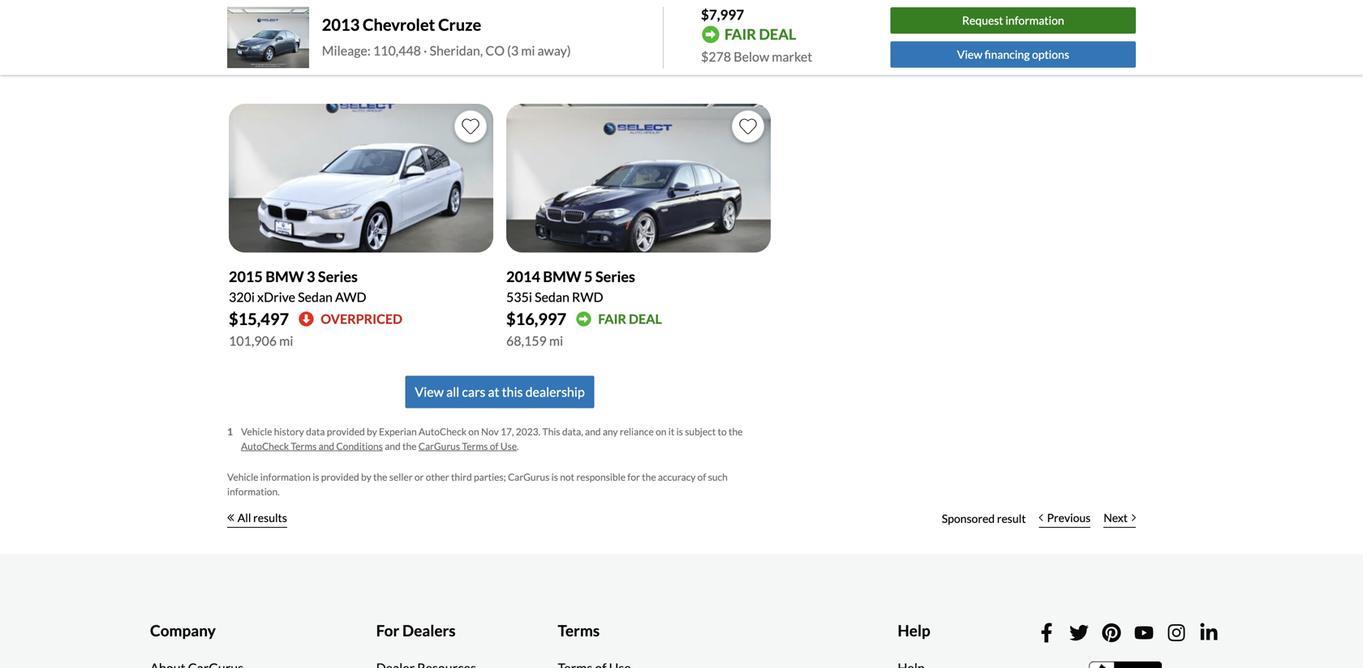 Task type: locate. For each thing, give the bounding box(es) containing it.
1 horizontal spatial fair
[[598, 311, 626, 327]]

provided up conditions
[[327, 426, 365, 438]]

1 vertical spatial fair deal image
[[576, 312, 592, 327]]

sedan inside 2015 bmw 3 series 320i xdrive sedan awd
[[298, 289, 333, 305]]

$16,997
[[506, 310, 566, 329]]

bmw
[[265, 268, 304, 286], [543, 268, 581, 286]]

101,906 mi
[[229, 333, 293, 349]]

by up conditions
[[367, 426, 377, 438]]

2 bmw from the left
[[543, 268, 581, 286]]

fair deal down the rwd
[[598, 311, 662, 327]]

1 vertical spatial autocheck
[[241, 441, 289, 452]]

fair deal
[[725, 25, 796, 43]]

bmw left 5
[[543, 268, 581, 286]]

and
[[585, 426, 601, 438], [319, 441, 334, 452], [385, 441, 401, 452]]

series
[[318, 268, 358, 286], [595, 268, 635, 286]]

mileage:
[[322, 42, 371, 58]]

1 horizontal spatial terms
[[462, 441, 488, 452]]

0 vertical spatial of
[[490, 441, 498, 452]]

series up awd on the top left of the page
[[318, 268, 358, 286]]

options
[[1032, 47, 1069, 61]]

vehicle information is provided by the seller or other third parties; cargurus is not responsible for the accuracy of such information.
[[227, 471, 728, 498]]

1 vertical spatial vehicle
[[227, 471, 258, 483]]

fair for $10,997
[[321, 37, 349, 53]]

68,159 mi
[[506, 333, 563, 349]]

all
[[238, 511, 251, 525]]

3
[[307, 268, 315, 286]]

0 horizontal spatial fair deal
[[321, 37, 384, 53]]

view for view all cars at this dealership
[[415, 384, 444, 400]]

fair deal image down the rwd
[[576, 312, 592, 327]]

1 horizontal spatial cargurus
[[508, 471, 550, 483]]

chevron left image
[[1039, 514, 1043, 522]]

fair deal for $16,997
[[598, 311, 662, 327]]

third
[[451, 471, 472, 483]]

by down conditions
[[361, 471, 371, 483]]

1 horizontal spatial autocheck
[[419, 426, 467, 438]]

1 bmw from the left
[[265, 268, 304, 286]]

1 vertical spatial by
[[361, 471, 371, 483]]

0 horizontal spatial and
[[319, 441, 334, 452]]

0 horizontal spatial information
[[260, 471, 311, 483]]

and down experian
[[385, 441, 401, 452]]

1 vertical spatial deal
[[629, 311, 662, 327]]

0 horizontal spatial view
[[415, 384, 444, 400]]

1 horizontal spatial fair deal image
[[576, 312, 592, 327]]

information
[[1005, 14, 1064, 27], [260, 471, 311, 483]]

terms
[[291, 441, 317, 452], [462, 441, 488, 452], [558, 622, 600, 640]]

mi for $10,897
[[557, 59, 571, 75]]

1 series from the left
[[318, 268, 358, 286]]

0 horizontal spatial fair deal image
[[299, 38, 314, 53]]

bmw inside 2014 bmw 5 series 535i sedan rwd
[[543, 268, 581, 286]]

information up information.
[[260, 471, 311, 483]]

1 horizontal spatial on
[[656, 426, 666, 438]]

vehicle up information.
[[227, 471, 258, 483]]

mi for $10,997
[[272, 59, 286, 75]]

0 horizontal spatial cargurus
[[418, 441, 460, 452]]

dealers
[[402, 622, 456, 640]]

data
[[306, 426, 325, 438]]

on up cargurus terms of use link
[[468, 426, 479, 438]]

the right to
[[729, 426, 743, 438]]

0 vertical spatial cargurus
[[418, 441, 460, 452]]

fair deal down "2013"
[[321, 37, 384, 53]]

on
[[468, 426, 479, 438], [656, 426, 666, 438]]

mi right 101,906
[[279, 333, 293, 349]]

1 vertical spatial cargurus
[[508, 471, 550, 483]]

fair down "2013"
[[321, 37, 349, 53]]

help
[[898, 622, 930, 640]]

mi inside 2013 chevrolet cruze mileage: 110,448 · sheridan, co (3 mi away)
[[521, 42, 535, 58]]

0 vertical spatial by
[[367, 426, 377, 438]]

83,640 mi
[[229, 59, 286, 75]]

1 vertical spatial fair deal
[[598, 311, 662, 327]]

fair down the rwd
[[598, 311, 626, 327]]

bmw inside 2015 bmw 3 series 320i xdrive sedan awd
[[265, 268, 304, 286]]

101,906
[[229, 333, 277, 349]]

the left seller at the left of the page
[[373, 471, 387, 483]]

0 vertical spatial deal
[[351, 37, 384, 53]]

0 vertical spatial fair deal image
[[299, 38, 314, 53]]

2013 chevrolet cruze image
[[227, 7, 309, 68]]

or
[[414, 471, 424, 483]]

of left such at the right
[[697, 471, 706, 483]]

information inside button
[[1005, 14, 1064, 27]]

1 horizontal spatial view
[[957, 47, 982, 61]]

5
[[584, 268, 593, 286]]

use
[[500, 441, 517, 452]]

experian
[[379, 426, 417, 438]]

2014 bmw 5 series image
[[506, 104, 771, 253]]

is down 'autocheck terms and conditions' link
[[313, 471, 319, 483]]

awd
[[335, 289, 366, 305]]

the right for
[[642, 471, 656, 483]]

2 horizontal spatial is
[[676, 426, 683, 438]]

view
[[957, 47, 982, 61], [415, 384, 444, 400]]

xdrive
[[257, 289, 295, 305]]

1 horizontal spatial series
[[595, 268, 635, 286]]

sedan up $10,997
[[252, 16, 287, 31]]

2013 chevrolet cruze mileage: 110,448 · sheridan, co (3 mi away)
[[322, 15, 571, 58]]

0 horizontal spatial bmw
[[265, 268, 304, 286]]

series for $15,497
[[318, 268, 358, 286]]

series inside 2014 bmw 5 series 535i sedan rwd
[[595, 268, 635, 286]]

2014 bmw 5 series 535i sedan rwd
[[506, 268, 635, 305]]

$278
[[701, 49, 731, 65]]

and down the data
[[319, 441, 334, 452]]

provided
[[327, 426, 365, 438], [321, 471, 359, 483]]

2015 bmw 3 series 320i xdrive sedan awd
[[229, 268, 366, 305]]

is
[[676, 426, 683, 438], [313, 471, 319, 483], [551, 471, 558, 483]]

0 horizontal spatial on
[[468, 426, 479, 438]]

2 horizontal spatial terms
[[558, 622, 600, 640]]

1 vertical spatial provided
[[321, 471, 359, 483]]

view inside button
[[957, 47, 982, 61]]

114,438
[[506, 59, 554, 75]]

0 horizontal spatial fair
[[321, 37, 349, 53]]

sedan inside 2014 bmw 5 series 535i sedan rwd
[[535, 289, 569, 305]]

is right it
[[676, 426, 683, 438]]

request information
[[962, 14, 1064, 27]]

responsible
[[576, 471, 626, 483]]

on left it
[[656, 426, 666, 438]]

away)
[[538, 42, 571, 58]]

view down request on the top
[[957, 47, 982, 61]]

2014
[[506, 268, 540, 286]]

sedan up $16,997 on the left of page
[[535, 289, 569, 305]]

mi down away)
[[557, 59, 571, 75]]

overpriced image
[[299, 312, 314, 327]]

2015 bmw 3 series image
[[229, 104, 493, 253]]

0 vertical spatial vehicle
[[241, 426, 272, 438]]

series right 5
[[595, 268, 635, 286]]

next link
[[1097, 501, 1142, 537]]

conditions
[[336, 441, 383, 452]]

0 vertical spatial provided
[[327, 426, 365, 438]]

cargurus up other
[[418, 441, 460, 452]]

mi for $15,497
[[279, 333, 293, 349]]

1 horizontal spatial sedan
[[298, 289, 333, 305]]

0 horizontal spatial is
[[313, 471, 319, 483]]

mi right (3
[[521, 42, 535, 58]]

0 horizontal spatial series
[[318, 268, 358, 286]]

to
[[718, 426, 727, 438]]

fair deal image for $10,997
[[299, 38, 314, 53]]

68,159
[[506, 333, 547, 349]]

this
[[502, 384, 523, 400]]

mi for $16,997
[[549, 333, 563, 349]]

deal
[[351, 37, 384, 53], [629, 311, 662, 327]]

mi down $16,997 on the left of page
[[549, 333, 563, 349]]

2 horizontal spatial sedan
[[535, 289, 569, 305]]

price
[[634, 37, 671, 53]]

nov
[[481, 426, 499, 438]]

chevrolet
[[363, 15, 435, 34]]

market
[[772, 49, 812, 65]]

this
[[542, 426, 560, 438]]

fwd
[[289, 16, 320, 31]]

fair for $16,997
[[598, 311, 626, 327]]

0 vertical spatial view
[[957, 47, 982, 61]]

vehicle
[[241, 426, 272, 438], [227, 471, 258, 483]]

fair deal image down fwd
[[299, 38, 314, 53]]

any
[[603, 426, 618, 438]]

request
[[962, 14, 1003, 27]]

0 vertical spatial fair
[[321, 37, 349, 53]]

0 horizontal spatial sedan
[[252, 16, 287, 31]]

information inside the vehicle information is provided by the seller or other third parties; cargurus is not responsible for the accuracy of such information.
[[260, 471, 311, 483]]

2 series from the left
[[595, 268, 635, 286]]

provided down conditions
[[321, 471, 359, 483]]

0 vertical spatial fair deal
[[321, 37, 384, 53]]

2 horizontal spatial and
[[585, 426, 601, 438]]

1 horizontal spatial of
[[697, 471, 706, 483]]

and left any
[[585, 426, 601, 438]]

1 horizontal spatial fair deal
[[598, 311, 662, 327]]

1 vertical spatial information
[[260, 471, 311, 483]]

1 horizontal spatial deal
[[629, 311, 662, 327]]

of left the use
[[490, 441, 498, 452]]

mi down $10,997
[[272, 59, 286, 75]]

seller
[[389, 471, 413, 483]]

the
[[729, 426, 743, 438], [402, 441, 417, 452], [373, 471, 387, 483], [642, 471, 656, 483]]

0 vertical spatial autocheck
[[419, 426, 467, 438]]

autocheck up cargurus terms of use link
[[419, 426, 467, 438]]

all results link
[[227, 501, 287, 537]]

vehicle inside the vehicle information is provided by the seller or other third parties; cargurus is not responsible for the accuracy of such information.
[[227, 471, 258, 483]]

0 horizontal spatial of
[[490, 441, 498, 452]]

view left all
[[415, 384, 444, 400]]

1 horizontal spatial information
[[1005, 14, 1064, 27]]

is left not in the bottom left of the page
[[551, 471, 558, 483]]

1 vertical spatial of
[[697, 471, 706, 483]]

fair deal
[[321, 37, 384, 53], [598, 311, 662, 327]]

0 horizontal spatial terms
[[291, 441, 317, 452]]

autocheck
[[419, 426, 467, 438], [241, 441, 289, 452]]

1 vertical spatial view
[[415, 384, 444, 400]]

bmw for $15,497
[[265, 268, 304, 286]]

vehicle right the 1
[[241, 426, 272, 438]]

sedan down 3
[[298, 289, 333, 305]]

cargurus down .
[[508, 471, 550, 483]]

information up options
[[1005, 14, 1064, 27]]

1 vertical spatial fair
[[598, 311, 626, 327]]

autocheck down history
[[241, 441, 289, 452]]

chevron right image
[[1132, 514, 1136, 522]]

fair deal image
[[299, 38, 314, 53], [576, 312, 592, 327]]

view all cars at this dealership
[[415, 384, 585, 400]]

request information button
[[891, 7, 1136, 34]]

0 horizontal spatial deal
[[351, 37, 384, 53]]

2lt sedan fwd
[[229, 16, 320, 31]]

series inside 2015 bmw 3 series 320i xdrive sedan awd
[[318, 268, 358, 286]]

0 vertical spatial information
[[1005, 14, 1064, 27]]

deal for $10,997
[[351, 37, 384, 53]]

information for request
[[1005, 14, 1064, 27]]

cargurus inside the vehicle information is provided by the seller or other third parties; cargurus is not responsible for the accuracy of such information.
[[508, 471, 550, 483]]

1 horizontal spatial bmw
[[543, 268, 581, 286]]

0 horizontal spatial autocheck
[[241, 441, 289, 452]]

bmw up xdrive
[[265, 268, 304, 286]]



Task type: vqa. For each thing, say whether or not it's contained in the screenshot.
Colfax for Cherry
no



Task type: describe. For each thing, give the bounding box(es) containing it.
view financing options button
[[891, 41, 1136, 68]]

fair deal for $10,997
[[321, 37, 384, 53]]

cargurus terms of use link
[[418, 441, 517, 452]]

for
[[376, 622, 399, 640]]

such
[[708, 471, 728, 483]]

(3
[[507, 42, 519, 58]]

chevron double left image
[[227, 514, 234, 522]]

previous link
[[1032, 501, 1097, 537]]

parties;
[[474, 471, 506, 483]]

result
[[997, 512, 1026, 526]]

view for view financing options
[[957, 47, 982, 61]]

for dealers
[[376, 622, 456, 640]]

reliance
[[620, 426, 654, 438]]

all results
[[238, 511, 287, 525]]

bmw for $16,997
[[543, 268, 581, 286]]

of inside 1 vehicle history data provided by experian autocheck on nov 17, 2023. this data, and any reliance on it is subject to the autocheck terms and conditions and the cargurus terms of use .
[[490, 441, 498, 452]]

535i
[[506, 289, 532, 305]]

click for the bbb business review of this auto listing service in cambridge ma image
[[1089, 660, 1167, 669]]

at
[[488, 384, 499, 400]]

·
[[424, 42, 427, 58]]

accuracy
[[658, 471, 696, 483]]

information for vehicle
[[260, 471, 311, 483]]

other
[[426, 471, 449, 483]]

dealership
[[525, 384, 585, 400]]

previous
[[1047, 511, 1091, 525]]

1 horizontal spatial is
[[551, 471, 558, 483]]

deal
[[759, 25, 796, 43]]

17,
[[501, 426, 514, 438]]

view all cars at this dealership link
[[405, 376, 594, 409]]

company
[[150, 622, 216, 640]]

the down experian
[[402, 441, 417, 452]]

.
[[517, 441, 519, 452]]

1 horizontal spatial and
[[385, 441, 401, 452]]

$15,497
[[229, 310, 289, 329]]

financing
[[985, 47, 1030, 61]]

2 on from the left
[[656, 426, 666, 438]]

1 vehicle history data provided by experian autocheck on nov 17, 2023. this data, and any reliance on it is subject to the autocheck terms and conditions and the cargurus terms of use .
[[227, 426, 743, 452]]

rwd
[[572, 289, 603, 305]]

$278 below market
[[701, 49, 812, 65]]

fair
[[725, 25, 756, 43]]

cruze
[[438, 15, 481, 34]]

$10,897
[[506, 36, 566, 55]]

results
[[253, 511, 287, 525]]

deal for $16,997
[[629, 311, 662, 327]]

view financing options
[[957, 47, 1069, 61]]

320i
[[229, 289, 255, 305]]

subject
[[685, 426, 716, 438]]

sheridan,
[[430, 42, 483, 58]]

sponsored
[[942, 512, 995, 526]]

cars
[[462, 384, 485, 400]]

high price
[[598, 37, 671, 53]]

vehicle inside 1 vehicle history data provided by experian autocheck on nov 17, 2023. this data, and any reliance on it is subject to the autocheck terms and conditions and the cargurus terms of use .
[[241, 426, 272, 438]]

co
[[485, 42, 505, 58]]

114,438 mi
[[506, 59, 571, 75]]

cargurus inside 1 vehicle history data provided by experian autocheck on nov 17, 2023. this data, and any reliance on it is subject to the autocheck terms and conditions and the cargurus terms of use .
[[418, 441, 460, 452]]

high
[[598, 37, 631, 53]]

is inside 1 vehicle history data provided by experian autocheck on nov 17, 2023. this data, and any reliance on it is subject to the autocheck terms and conditions and the cargurus terms of use .
[[676, 426, 683, 438]]

history
[[274, 426, 304, 438]]

2015
[[229, 268, 263, 286]]

by inside 1 vehicle history data provided by experian autocheck on nov 17, 2023. this data, and any reliance on it is subject to the autocheck terms and conditions and the cargurus terms of use .
[[367, 426, 377, 438]]

series for $16,997
[[595, 268, 635, 286]]

not
[[560, 471, 574, 483]]

provided inside 1 vehicle history data provided by experian autocheck on nov 17, 2023. this data, and any reliance on it is subject to the autocheck terms and conditions and the cargurus terms of use .
[[327, 426, 365, 438]]

autocheck terms and conditions link
[[241, 441, 383, 452]]

2023.
[[516, 426, 540, 438]]

$7,997
[[701, 6, 744, 23]]

of inside the vehicle information is provided by the seller or other third parties; cargurus is not responsible for the accuracy of such information.
[[697, 471, 706, 483]]

by inside the vehicle information is provided by the seller or other third parties; cargurus is not responsible for the accuracy of such information.
[[361, 471, 371, 483]]

for
[[627, 471, 640, 483]]

all
[[446, 384, 459, 400]]

below
[[734, 49, 769, 65]]

sponsored result
[[942, 512, 1026, 526]]

information.
[[227, 486, 280, 498]]

provided inside the vehicle information is provided by the seller or other third parties; cargurus is not responsible for the accuracy of such information.
[[321, 471, 359, 483]]

110,448
[[373, 42, 421, 58]]

$10,997
[[229, 36, 289, 55]]

2lt
[[229, 16, 250, 31]]

overpriced
[[321, 311, 402, 327]]

1
[[227, 426, 233, 438]]

data,
[[562, 426, 583, 438]]

it
[[668, 426, 674, 438]]

83,640
[[229, 59, 269, 75]]

next
[[1104, 511, 1128, 525]]

1 on from the left
[[468, 426, 479, 438]]

2013
[[322, 15, 360, 34]]

fair deal image for $16,997
[[576, 312, 592, 327]]



